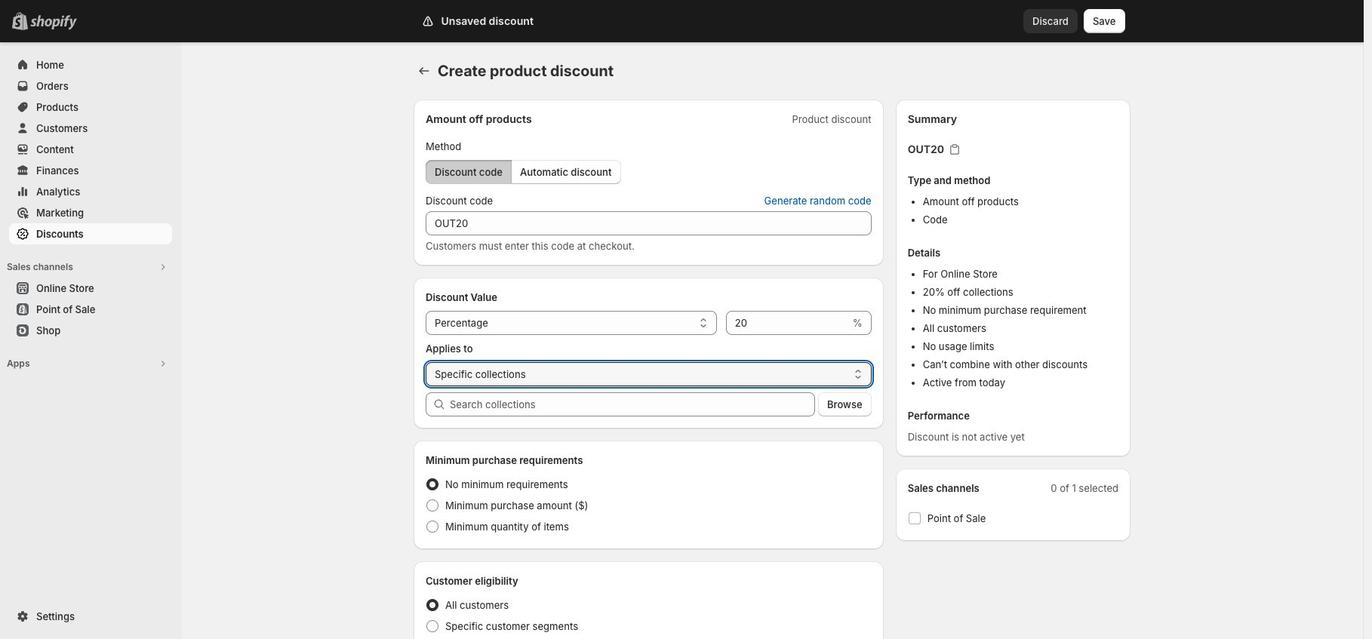 Task type: describe. For each thing, give the bounding box(es) containing it.
Search collections text field
[[450, 392, 815, 417]]



Task type: locate. For each thing, give the bounding box(es) containing it.
None text field
[[426, 211, 871, 235], [726, 311, 850, 335], [426, 211, 871, 235], [726, 311, 850, 335]]

shopify image
[[30, 15, 77, 30]]



Task type: vqa. For each thing, say whether or not it's contained in the screenshot.
This won't affect Shopify POS
no



